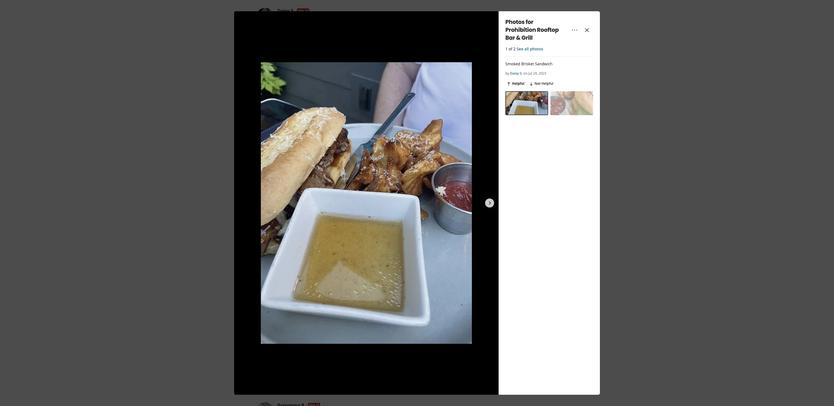 Task type: vqa. For each thing, say whether or not it's contained in the screenshot.
Love
yes



Task type: locate. For each thing, give the bounding box(es) containing it.
everything
[[298, 237, 317, 242]]

0 horizontal spatial but
[[371, 64, 378, 69]]

elite right daisy s.
[[298, 9, 304, 13]]

29,
[[534, 71, 538, 76]]

they up great
[[283, 64, 291, 69]]

1 horizontal spatial 2
[[514, 46, 516, 52]]

a
[[265, 53, 267, 58], [272, 58, 274, 64], [300, 58, 302, 64], [349, 64, 351, 69], [330, 70, 332, 75]]

23 up al
[[303, 181, 307, 185]]

rooftop inside photos for prohibition rooftop bar & grill
[[537, 26, 559, 34]]

was down took
[[428, 231, 435, 236]]

thanks 0 up sara r. link
[[280, 163, 294, 168]]

friends element for vinnie c.
[[278, 334, 286, 340]]

123
[[296, 194, 302, 199]]

of
[[509, 46, 513, 52], [354, 231, 358, 236]]

2023 right 29,
[[539, 71, 547, 76]]

s. left elite 23
[[291, 8, 295, 14]]

23 for elite 23
[[305, 9, 308, 13]]

had up on.
[[256, 53, 264, 58]]

helpful right not
[[542, 81, 554, 86]]

oh for 1
[[330, 304, 335, 309]]

was
[[339, 58, 346, 64], [341, 64, 348, 69], [256, 70, 263, 75], [272, 226, 279, 231], [339, 231, 346, 236], [428, 231, 435, 236], [318, 237, 325, 242]]

1 no from the top
[[336, 163, 340, 168]]

1 horizontal spatial of
[[509, 46, 513, 52]]

vinnie
[[278, 321, 292, 327]]

2 horizontal spatial but
[[413, 231, 419, 236]]

had inside rooftop was amazing! service fabulous! food phenomenal!! i loved our lunch here and wish i took more pictures. i had the tofu bahn mi which was out of this world. i don't dislike tofu but this was the best i've ever had. everything was so good my stomach hurt from over eating.
[[286, 231, 293, 236]]

1 vertical spatial 2
[[319, 163, 321, 168]]

i up from
[[379, 231, 380, 236]]

1 friends element from the top
[[278, 194, 288, 199]]

1 vertical spatial elite
[[296, 181, 303, 185]]

oh right love this 1
[[330, 304, 335, 309]]

oh no 0 right (2 reactions) "element"
[[330, 163, 343, 168]]

reviews element down wa on the left of page
[[288, 334, 298, 340]]

elite inside elite 23 birmingham, al
[[296, 181, 303, 185]]

1 vertical spatial had
[[263, 58, 271, 64]]

the up had.
[[294, 231, 300, 236]]

0 vertical spatial daisy
[[278, 8, 290, 14]]

brisket
[[417, 58, 430, 64]]

2
[[514, 46, 516, 52], [319, 163, 321, 168]]

0 horizontal spatial daisy s. link
[[278, 8, 295, 14]]

photos for prohibition rooftop bar & grill
[[506, 18, 559, 42]]

tofu
[[404, 231, 412, 236]]

1 thanks from the top
[[280, 163, 291, 168]]

burger
[[325, 58, 338, 64]]

but inside rooftop was amazing! service fabulous! food phenomenal!! i loved our lunch here and wish i took more pictures. i had the tofu bahn mi which was out of this world. i don't dislike tofu but this was the best i've ever had. everything was so good my stomach hurt from over eating.
[[413, 231, 419, 236]]

1
[[506, 46, 508, 52], [269, 163, 271, 168], [269, 304, 271, 309], [319, 304, 321, 309]]

2 vertical spatial but
[[413, 231, 419, 236]]

0 vertical spatial photos
[[530, 46, 544, 52]]

2 oh from the top
[[330, 304, 335, 309]]

3 right 16 camera v2 image in the bottom of the page
[[262, 215, 264, 220]]

service inside rooftop was amazing! service fabulous! food phenomenal!! i loved our lunch here and wish i took more pictures. i had the tofu bahn mi which was out of this world. i don't dislike tofu but this was the best i've ever had. everything was so good my stomach hurt from over eating.
[[298, 226, 311, 231]]

no right love this 1
[[336, 304, 340, 309]]

0 vertical spatial oh
[[330, 163, 335, 168]]

friends element left 16 review v2 icon
[[278, 194, 288, 199]]

1 horizontal spatial daisy
[[510, 71, 519, 76]]

0 vertical spatial of
[[509, 46, 513, 52]]

parents down warm,
[[387, 58, 401, 64]]

my inside had a great time! went with my parents and sat outside upstairs. quite warm, but they had the fans on. had a mocktail and a burger. the burger was insanely flavorful. my parents had the brisket sandwich and they both really liked it. service was a little slow, but our server mentioned that she was training. great evening and we had a great time. would return!
[[309, 53, 314, 58]]

1 vertical spatial photos
[[265, 215, 276, 220]]

1 vertical spatial parents
[[387, 58, 401, 64]]

photos right all
[[530, 46, 544, 52]]

1 horizontal spatial great
[[333, 70, 343, 75]]

16 review v2 image
[[288, 335, 292, 340]]

1 oh no 0 from the top
[[330, 163, 343, 168]]

service up tofu
[[298, 226, 311, 231]]

no for 1
[[336, 304, 340, 309]]

of left see
[[509, 46, 513, 52]]

daisy
[[278, 8, 290, 14], [510, 71, 519, 76]]

1 horizontal spatial daisy s. link
[[510, 71, 523, 76]]

1 vertical spatial oh no 0
[[330, 304, 343, 309]]

al
[[302, 187, 307, 192]]

i up ever
[[284, 231, 285, 236]]

liked
[[312, 64, 321, 69]]

0 horizontal spatial my
[[309, 53, 314, 58]]

1 vertical spatial our
[[380, 226, 386, 231]]

elite 23 link up al
[[295, 181, 308, 186]]

0
[[292, 163, 294, 168], [341, 163, 343, 168], [292, 304, 294, 309], [341, 304, 343, 309]]

0 vertical spatial 2
[[514, 46, 516, 52]]

our down my
[[379, 64, 385, 69]]

was left out
[[339, 231, 346, 236]]

0 horizontal spatial service
[[298, 226, 311, 231]]

helpful up photo of vinnie c.
[[257, 304, 268, 309]]

0 horizontal spatial photos
[[265, 215, 276, 220]]

daisy right by
[[510, 71, 519, 76]]

0 vertical spatial had
[[256, 53, 264, 58]]

(0 reactions) element
[[292, 163, 294, 168], [341, 163, 343, 168], [292, 304, 294, 309], [341, 304, 343, 309]]

friends element
[[278, 194, 288, 199], [278, 334, 286, 340]]

0 horizontal spatial of
[[354, 231, 358, 236]]

daisy s. link right by
[[510, 71, 523, 76]]

oh no 0
[[330, 163, 343, 168], [330, 304, 343, 309]]

love
[[304, 163, 311, 168], [304, 304, 311, 309]]

vinnie c. tacoma, wa
[[278, 321, 300, 333]]

1 vertical spatial no
[[336, 304, 340, 309]]

1 love from the top
[[304, 163, 311, 168]]

mocktail
[[275, 58, 291, 64]]

daisy s. link left elite 23
[[278, 8, 295, 14]]

really
[[301, 64, 311, 69]]

1 horizontal spatial service
[[327, 64, 340, 69]]

photos element
[[305, 194, 317, 199]]

1 vertical spatial my
[[342, 237, 347, 242]]

reviews element for sara r.
[[290, 194, 302, 199]]

0 horizontal spatial rooftop
[[256, 226, 271, 231]]

16 friends v2 image
[[278, 194, 282, 199]]

parents up the at the left
[[315, 53, 329, 58]]

1 horizontal spatial 3
[[283, 334, 286, 340]]

0 vertical spatial s.
[[291, 8, 295, 14]]

they
[[407, 53, 415, 58], [283, 64, 291, 69]]

of up stomach
[[354, 231, 358, 236]]

and up tofu
[[408, 226, 415, 231]]

23 for elite 23 birmingham, al
[[303, 181, 307, 185]]

2 vertical spatial 2023
[[303, 347, 312, 352]]

1 horizontal spatial my
[[342, 237, 347, 242]]

s. left the on
[[520, 71, 523, 76]]

(1 reaction) element
[[269, 163, 271, 168], [269, 304, 271, 309], [319, 304, 321, 309]]

reviews element
[[290, 194, 302, 199], [288, 334, 298, 340]]

by
[[506, 71, 510, 76]]

pictures.
[[267, 231, 283, 236]]

sara
[[278, 180, 288, 187]]

0 vertical spatial rooftop
[[537, 26, 559, 34]]

0 vertical spatial no
[[336, 163, 340, 168]]

on
[[524, 71, 528, 76]]

our up don't
[[380, 226, 386, 231]]

1 vertical spatial elite 23 link
[[295, 181, 308, 186]]

0 vertical spatial friends element
[[278, 194, 288, 199]]

2 friends element from the top
[[278, 334, 286, 340]]

0 vertical spatial elite 23 link
[[297, 8, 310, 13]]

reviews element down 'birmingham,'
[[290, 194, 302, 199]]

0 vertical spatial great
[[268, 53, 278, 58]]

2023 right 16,
[[302, 206, 311, 211]]

was up pictures. at the left bottom of the page
[[272, 226, 279, 231]]

thanks up vinnie
[[280, 304, 291, 309]]

0 vertical spatial 23
[[305, 9, 308, 13]]

here
[[398, 226, 407, 231]]

all
[[525, 46, 529, 52]]

mentioned
[[399, 64, 419, 69]]

friends element containing 3
[[278, 334, 286, 340]]

1 of 2 see all photos
[[506, 46, 544, 52]]

friends element down tacoma,
[[278, 334, 286, 340]]

2023 right 24,
[[303, 347, 312, 352]]

sara r.
[[278, 180, 293, 187]]

and
[[330, 53, 337, 58], [292, 58, 299, 64], [275, 64, 282, 69], [307, 70, 314, 75], [408, 226, 415, 231]]

1 vertical spatial helpful 1
[[257, 304, 271, 309]]

the
[[425, 53, 431, 58], [410, 58, 416, 64], [294, 231, 300, 236], [256, 237, 262, 242]]

1 vertical spatial friends element
[[278, 334, 286, 340]]

i
[[367, 226, 368, 231], [425, 226, 426, 231], [284, 231, 285, 236], [379, 231, 380, 236]]

photos down 5 star rating image
[[265, 215, 276, 220]]

elite 23 link right daisy s.
[[297, 8, 310, 13]]

photos
[[530, 46, 544, 52], [265, 215, 276, 220]]

thanks 0
[[280, 163, 294, 168], [280, 304, 294, 309]]

1 vertical spatial rooftop
[[256, 226, 271, 231]]

good
[[331, 237, 341, 242]]

1 vertical spatial daisy
[[510, 71, 519, 76]]

and left we
[[307, 70, 314, 75]]

1 vertical spatial 3
[[283, 334, 286, 340]]

this
[[312, 163, 318, 168], [359, 231, 365, 236], [420, 231, 427, 236], [312, 304, 318, 309]]

1 vertical spatial reviews element
[[288, 334, 298, 340]]

helpful inside helpful button
[[513, 81, 525, 86]]

0 horizontal spatial daisy
[[278, 8, 290, 14]]

reviews element containing 12
[[288, 334, 298, 340]]

3 right 16 friends v2 image
[[283, 334, 286, 340]]

best
[[263, 237, 271, 242]]

1 horizontal spatial rooftop
[[537, 26, 559, 34]]

smoked
[[506, 61, 521, 66]]

they up mentioned
[[407, 53, 415, 58]]

rooftop right 'for'
[[537, 26, 559, 34]]

amazing!
[[280, 226, 297, 231]]

0 vertical spatial reviews element
[[290, 194, 302, 199]]

1 vertical spatial service
[[298, 226, 311, 231]]

1 thanks 0 from the top
[[280, 163, 294, 168]]

1 vertical spatial love
[[304, 304, 311, 309]]

helpful 1 up photo of sara r. on the top left
[[257, 163, 271, 168]]

24,
[[297, 347, 302, 352]]

helpful 1
[[257, 163, 271, 168], [257, 304, 271, 309]]

eating.
[[393, 237, 406, 242]]

0 vertical spatial parents
[[315, 53, 329, 58]]

time!
[[279, 53, 288, 58]]

2 helpful 1 from the top
[[257, 304, 271, 309]]

jun
[[289, 206, 295, 211]]

1 oh from the top
[[330, 163, 335, 168]]

great left time.
[[333, 70, 343, 75]]

had down the amazing! in the left of the page
[[286, 231, 293, 236]]

daisy s.
[[278, 8, 295, 14]]

no for 2
[[336, 163, 340, 168]]

vinnie c. link
[[278, 321, 297, 327]]

23 inside elite 23 birmingham, al
[[303, 181, 307, 185]]

but
[[400, 53, 406, 58], [371, 64, 378, 69], [413, 231, 419, 236]]

lunch
[[387, 226, 397, 231]]

oh no 0 right love this 1
[[330, 304, 343, 309]]

2 no from the top
[[336, 304, 340, 309]]

23 right daisy s.
[[305, 9, 308, 13]]

oh right (2 reactions) "element"
[[330, 163, 335, 168]]

0 horizontal spatial parents
[[315, 53, 329, 58]]

1 vertical spatial 2023
[[302, 206, 311, 211]]

1 vertical spatial great
[[333, 70, 343, 75]]

0 vertical spatial oh no 0
[[330, 163, 343, 168]]

1 vertical spatial thanks 0
[[280, 304, 294, 309]]

but right warm,
[[400, 53, 406, 58]]

2 oh no 0 from the top
[[330, 304, 343, 309]]

friends element containing 15
[[278, 194, 288, 199]]

1 horizontal spatial parents
[[387, 58, 401, 64]]

my down out
[[342, 237, 347, 242]]

service down burger
[[327, 64, 340, 69]]

1 vertical spatial s.
[[520, 71, 523, 76]]

was down sat
[[339, 58, 346, 64]]

0 vertical spatial service
[[327, 64, 340, 69]]

no right (2 reactions) "element"
[[336, 163, 340, 168]]

0 vertical spatial thanks
[[280, 163, 291, 168]]

1 vertical spatial they
[[283, 64, 291, 69]]

16 friends v2 image
[[278, 335, 282, 340]]

16 camera v2 image
[[256, 215, 261, 219]]

love for love this 1
[[304, 304, 311, 309]]

birmingham,
[[278, 187, 301, 192]]

0 vertical spatial 3
[[262, 215, 264, 220]]

not helpful button
[[528, 80, 555, 87]]

0 horizontal spatial 3
[[262, 215, 264, 220]]

1 helpful 1 from the top
[[257, 163, 271, 168]]

0 vertical spatial they
[[407, 53, 415, 58]]

1 vertical spatial oh
[[330, 304, 335, 309]]

1 vertical spatial thanks
[[280, 304, 291, 309]]

2023 for jun 16, 2023
[[302, 206, 311, 211]]

evening
[[292, 70, 306, 75]]

1 vertical spatial 23
[[303, 181, 307, 185]]

0 horizontal spatial 2
[[319, 163, 321, 168]]

0 vertical spatial helpful 1
[[257, 163, 271, 168]]

had up sandwich
[[263, 58, 271, 64]]

0 vertical spatial daisy s. link
[[278, 8, 295, 14]]

0 horizontal spatial s.
[[291, 8, 295, 14]]

(2 reactions) element
[[319, 163, 321, 168]]

0 vertical spatial love
[[304, 163, 311, 168]]

helpful 1 up photo of vinnie c.
[[257, 304, 271, 309]]

elite up al
[[296, 181, 303, 185]]

love this 1
[[304, 304, 321, 309]]

2 thanks 0 from the top
[[280, 304, 294, 309]]

friends element for sara r.
[[278, 194, 288, 199]]

3 inside friends element
[[283, 334, 286, 340]]

food
[[330, 226, 339, 231]]

0 vertical spatial my
[[309, 53, 314, 58]]

thanks 0 up vinnie c. 'link'
[[280, 304, 294, 309]]

but up return! on the left
[[371, 64, 378, 69]]

but down wish
[[413, 231, 419, 236]]

1 vertical spatial of
[[354, 231, 358, 236]]

rooftop up more
[[256, 226, 271, 231]]

reviews element for vinnie c.
[[288, 334, 298, 340]]

and up burger
[[330, 53, 337, 58]]

server
[[386, 64, 397, 69]]

2 thanks from the top
[[280, 304, 291, 309]]

16 nothelpful v2 image
[[529, 82, 534, 86]]

1 horizontal spatial they
[[407, 53, 415, 58]]

3 for 3 photos
[[262, 215, 264, 220]]

sandwich
[[536, 61, 553, 66]]

elite
[[298, 9, 304, 13], [296, 181, 303, 185]]

0 vertical spatial elite
[[298, 9, 304, 13]]

quite
[[377, 53, 387, 58]]

&
[[517, 34, 521, 42]]

training.
[[264, 70, 280, 75]]

0 vertical spatial our
[[379, 64, 385, 69]]

helpful 1 for love this 1
[[257, 304, 271, 309]]

1 vertical spatial daisy s. link
[[510, 71, 523, 76]]

both
[[292, 64, 300, 69]]

ever
[[279, 237, 287, 242]]

daisy left elite 23
[[278, 8, 290, 14]]

my
[[309, 53, 314, 58], [342, 237, 347, 242]]

little
[[352, 64, 360, 69]]

0 vertical spatial thanks 0
[[280, 163, 294, 168]]

great left time!
[[268, 53, 278, 58]]

1 horizontal spatial but
[[400, 53, 406, 58]]

1 horizontal spatial s.
[[520, 71, 523, 76]]

went
[[289, 53, 299, 58]]

great
[[268, 53, 278, 58], [333, 70, 343, 75]]

helpful right 16 helpful v2 icon
[[513, 81, 525, 86]]

my up burger.
[[309, 53, 314, 58]]

reviews element containing 123
[[290, 194, 302, 199]]

0 vertical spatial but
[[400, 53, 406, 58]]

2 love from the top
[[304, 304, 311, 309]]

thanks up sara r. link
[[280, 163, 291, 168]]



Task type: describe. For each thing, give the bounding box(es) containing it.
(1 reaction) element for love this 1
[[269, 304, 271, 309]]

more
[[256, 231, 266, 236]]

insanely
[[347, 58, 362, 64]]

and inside rooftop was amazing! service fabulous! food phenomenal!! i loved our lunch here and wish i took more pictures. i had the tofu bahn mi which was out of this world. i don't dislike tofu but this was the best i've ever had. everything was so good my stomach hurt from over eating.
[[408, 226, 415, 231]]

elite 23
[[298, 9, 308, 13]]

great
[[281, 70, 291, 75]]

had.
[[288, 237, 297, 242]]

the down more
[[256, 237, 262, 242]]

and up the both
[[292, 58, 299, 64]]

tacoma,
[[278, 328, 293, 333]]

by daisy s. on jul 29, 2023
[[506, 71, 547, 76]]

over
[[384, 237, 392, 242]]

our inside had a great time! went with my parents and sat outside upstairs. quite warm, but they had the fans on. had a mocktail and a burger. the burger was insanely flavorful. my parents had the brisket sandwich and they both really liked it. service was a little slow, but our server mentioned that she was training. great evening and we had a great time. would return!
[[379, 64, 385, 69]]

sara r. link
[[278, 180, 293, 187]]

5 star rating image
[[256, 206, 287, 212]]

grill
[[522, 34, 533, 42]]

with
[[300, 53, 308, 58]]

it.
[[322, 64, 325, 69]]

prohibition
[[506, 26, 536, 34]]

world.
[[366, 231, 378, 236]]

upstairs.
[[360, 53, 376, 58]]

helpful 1 for love this 2
[[257, 163, 271, 168]]

see all photos link
[[517, 46, 544, 52]]

0 horizontal spatial great
[[268, 53, 278, 58]]

loved
[[369, 226, 379, 231]]

see
[[517, 46, 524, 52]]

thanks 0 for love this 2
[[280, 163, 294, 168]]

not helpful
[[535, 81, 554, 86]]

0 vertical spatial 2023
[[539, 71, 547, 76]]

bahn
[[311, 231, 320, 236]]

not
[[535, 81, 541, 86]]

elite for elite 23
[[298, 9, 304, 13]]

i left took
[[425, 226, 426, 231]]

sep 24, 2023
[[289, 347, 312, 352]]

had down it.
[[322, 70, 329, 75]]

flavorful.
[[363, 58, 379, 64]]

love for love this 2
[[304, 163, 311, 168]]

oh for 2
[[330, 163, 335, 168]]

2 for this
[[319, 163, 321, 168]]

from
[[374, 237, 383, 242]]

thanks for love this 2
[[280, 163, 291, 168]]

burger.
[[303, 58, 316, 64]]

sep
[[289, 347, 296, 352]]

the up brisket
[[425, 53, 431, 58]]

elite 23 link for daisy s.
[[297, 8, 310, 13]]

16,
[[296, 206, 301, 211]]

helpful button
[[506, 80, 526, 87]]

we
[[315, 70, 321, 75]]

(1 reaction) element for love this 2
[[269, 163, 271, 168]]

so
[[326, 237, 330, 242]]

helpful inside not helpful button
[[542, 81, 554, 86]]

don't
[[381, 231, 391, 236]]

for
[[526, 18, 534, 26]]

rooftop inside rooftop was amazing! service fabulous! food phenomenal!! i loved our lunch here and wish i took more pictures. i had the tofu bahn mi which was out of this world. i don't dislike tofu but this was the best i've ever had. everything was so good my stomach hurt from over eating.
[[256, 226, 271, 231]]

fabulous!
[[312, 226, 329, 231]]

out
[[347, 231, 353, 236]]

i've
[[272, 237, 278, 242]]

menu image
[[572, 27, 578, 33]]

elite 23 birmingham, al
[[278, 181, 307, 192]]

elite 23 link for sara r.
[[295, 181, 308, 186]]

16 photos v2 image
[[305, 194, 309, 199]]

photo of sara r. image
[[256, 181, 274, 199]]

was down sandwich
[[256, 70, 263, 75]]

the
[[317, 58, 324, 64]]

photo of daisy s. image
[[256, 8, 274, 26]]

24 chevron right v2 image
[[487, 200, 494, 206]]

elite for elite 23 birmingham, al
[[296, 181, 303, 185]]

dislike
[[392, 231, 403, 236]]

wish
[[416, 226, 424, 231]]

service inside had a great time! went with my parents and sat outside upstairs. quite warm, but they had the fans on. had a mocktail and a burger. the burger was insanely flavorful. my parents had the brisket sandwich and they both really liked it. service was a little slow, but our server mentioned that she was training. great evening and we had a great time. would return!
[[327, 64, 340, 69]]

3 photos
[[262, 215, 276, 220]]

my
[[380, 58, 386, 64]]

the up mentioned
[[410, 58, 416, 64]]

on.
[[256, 58, 262, 64]]

sat
[[338, 53, 344, 58]]

photos
[[506, 18, 525, 26]]

of inside rooftop was amazing! service fabulous! food phenomenal!! i loved our lunch here and wish i took more pictures. i had the tofu bahn mi which was out of this world. i don't dislike tofu but this was the best i've ever had. everything was so good my stomach hurt from over eating.
[[354, 231, 358, 236]]

and down 'mocktail' in the top left of the page
[[275, 64, 282, 69]]

brisket
[[522, 61, 534, 66]]

wa
[[294, 328, 300, 333]]

tofu
[[301, 231, 310, 236]]

oh no 0 for 1
[[330, 304, 343, 309]]

had up brisket
[[416, 53, 424, 58]]

bar
[[506, 34, 515, 42]]

took
[[427, 226, 436, 231]]

she
[[428, 64, 435, 69]]

3 photos link
[[262, 215, 276, 220]]

12
[[293, 334, 298, 340]]

thanks 0 for love this 1
[[280, 304, 294, 309]]

stomach
[[348, 237, 364, 242]]

helpful up photo of sara r. on the top left
[[257, 163, 268, 168]]

had up mentioned
[[402, 58, 409, 64]]

15
[[283, 194, 288, 199]]

24 close v2 image
[[584, 27, 591, 33]]

was up time.
[[341, 64, 348, 69]]

jul
[[529, 71, 533, 76]]

16 helpful v2 image
[[507, 82, 511, 86]]

warm,
[[388, 53, 399, 58]]

slow,
[[361, 64, 370, 69]]

thanks for love this 1
[[280, 304, 291, 309]]

2023 for sep 24, 2023
[[303, 347, 312, 352]]

which
[[327, 231, 338, 236]]

oh no 0 for 2
[[330, 163, 343, 168]]

1 horizontal spatial photos
[[530, 46, 544, 52]]

jun 16, 2023
[[289, 206, 311, 211]]

smoked brisket sandwich
[[506, 61, 553, 66]]

r.
[[289, 180, 293, 187]]

3 for 3
[[283, 334, 286, 340]]

that
[[420, 64, 427, 69]]

our inside rooftop was amazing! service fabulous! food phenomenal!! i loved our lunch here and wish i took more pictures. i had the tofu bahn mi which was out of this world. i don't dislike tofu but this was the best i've ever had. everything was so good my stomach hurt from over eating.
[[380, 226, 386, 231]]

288
[[310, 194, 317, 199]]

outside
[[345, 53, 359, 58]]

my inside rooftop was amazing! service fabulous! food phenomenal!! i loved our lunch here and wish i took more pictures. i had the tofu bahn mi which was out of this world. i don't dislike tofu but this was the best i've ever had. everything was so good my stomach hurt from over eating.
[[342, 237, 347, 242]]

2 for of
[[514, 46, 516, 52]]

was down the mi
[[318, 237, 325, 242]]

i left loved
[[367, 226, 368, 231]]

0 horizontal spatial they
[[283, 64, 291, 69]]

photo of vinnie c. image
[[256, 322, 274, 340]]

16 review v2 image
[[290, 194, 295, 199]]

rooftop was amazing! service fabulous! food phenomenal!! i loved our lunch here and wish i took more pictures. i had the tofu bahn mi which was out of this world. i don't dislike tofu but this was the best i've ever had. everything was so good my stomach hurt from over eating.
[[256, 226, 436, 242]]

1 vertical spatial but
[[371, 64, 378, 69]]



